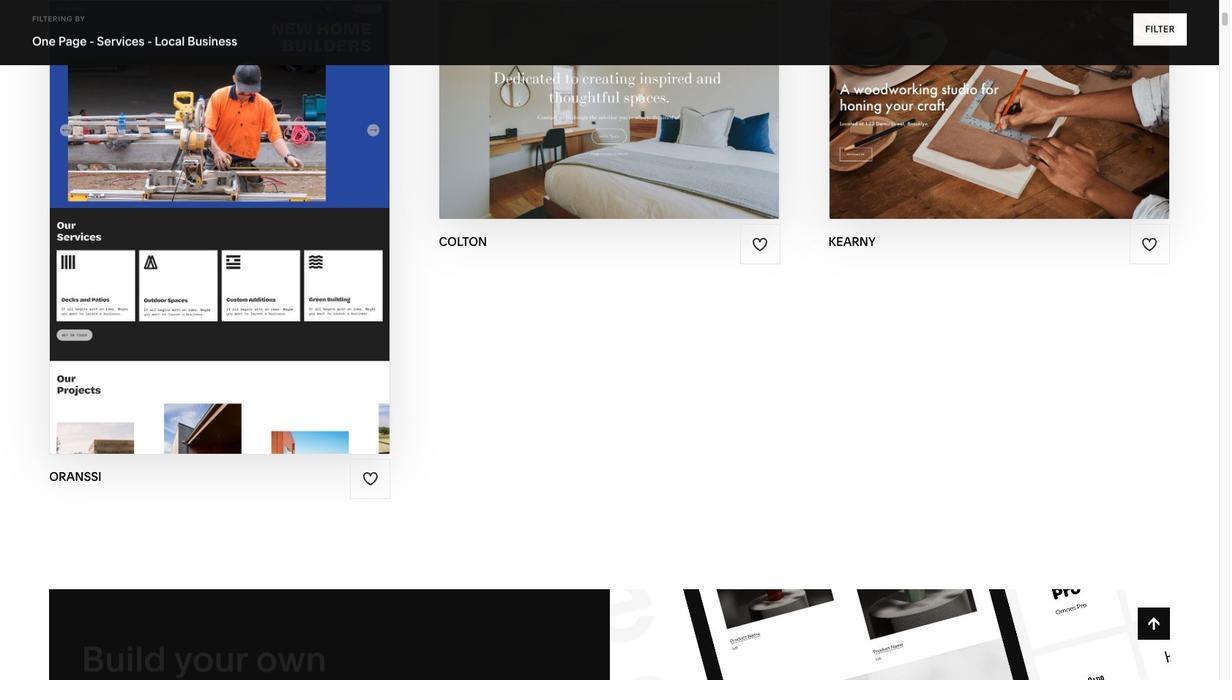 Task type: locate. For each thing, give the bounding box(es) containing it.
add oranssi to your favorites list image
[[362, 471, 378, 487]]

add kearny to your favorites list image
[[1142, 236, 1158, 252]]



Task type: vqa. For each thing, say whether or not it's contained in the screenshot.
Bogart image
no



Task type: describe. For each thing, give the bounding box(es) containing it.
oranssi image
[[50, 1, 390, 454]]

kearny image
[[829, 1, 1169, 219]]

add colton to your favorites list image
[[752, 236, 768, 252]]

back to top image
[[1146, 616, 1162, 632]]

colton image
[[440, 1, 780, 219]]

preview of building your own template image
[[610, 589, 1170, 680]]



